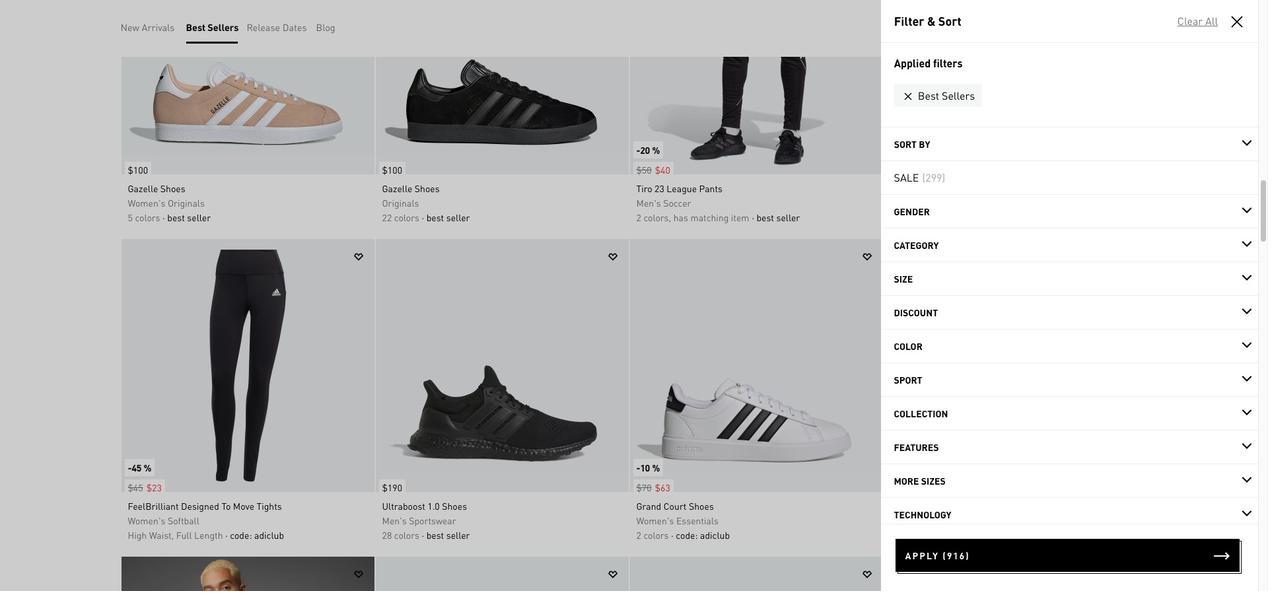 Task type: vqa. For each thing, say whether or not it's contained in the screenshot.
Men's TERREX Purple TERREX Trail Running BCA Printed Wind Jacket Image
no



Task type: locate. For each thing, give the bounding box(es) containing it.
men's inside the campus 00s shoes men's originals 18 colors · best seller
[[891, 515, 915, 526]]

· inside the campus 00s shoes men's originals 18 colors · best seller
[[930, 529, 933, 541]]

gazelle
[[128, 182, 158, 194], [382, 182, 412, 194]]

best
[[167, 211, 185, 223], [426, 211, 444, 223], [757, 211, 774, 223], [426, 529, 444, 541], [935, 529, 953, 541]]

0 horizontal spatial best sellers link
[[186, 20, 239, 34]]

0 horizontal spatial gazelle
[[128, 182, 158, 194]]

women's softball black feelbrilliant designed to move tights image
[[121, 239, 374, 492]]

clear all
[[1177, 14, 1218, 28]]

best sellers down the filters at right
[[918, 88, 975, 102]]

28
[[382, 529, 392, 541]]

sellers inside list
[[208, 21, 239, 33]]

% for -45 %
[[144, 462, 152, 474]]

0 vertical spatial best sellers link
[[186, 20, 239, 34]]

move
[[233, 500, 254, 512]]

grand court shoes women's essentials 2 colors · code: adiclub
[[636, 500, 730, 541]]

ultraboost 1.0 shoes men's sportswear 28 colors · best seller
[[382, 500, 470, 541]]

sellers down the filters at right
[[942, 88, 975, 102]]

1 horizontal spatial 5
[[891, 211, 896, 223]]

0 vertical spatial best
[[186, 21, 205, 33]]

0 horizontal spatial $100
[[128, 164, 148, 176]]

1 horizontal spatial adiclub
[[700, 529, 730, 541]]

new
[[121, 21, 139, 33]]

0 vertical spatial sellers
[[208, 21, 239, 33]]

women's
[[128, 197, 165, 209], [891, 197, 928, 209], [128, 515, 165, 526], [636, 515, 674, 526]]

gazelle inside 'gazelle shoes women's originals 5 colors · best seller'
[[128, 182, 158, 194]]

0 horizontal spatial men's
[[382, 515, 407, 526]]

men's
[[636, 197, 661, 209], [382, 515, 407, 526], [891, 515, 915, 526]]

code: down move on the left of page
[[230, 529, 252, 541]]

1 horizontal spatial $100 link
[[375, 155, 406, 178]]

shoes inside "gazelle shoes originals 22 colors · best seller"
[[415, 182, 440, 194]]

best inside ultraboost 1.0 shoes men's sportswear 28 colors · best seller
[[426, 529, 444, 541]]

0 horizontal spatial sort
[[894, 138, 917, 150]]

% for -10 %
[[652, 462, 660, 474]]

technology
[[894, 509, 952, 520]]

0 horizontal spatial best
[[186, 21, 205, 33]]

0 vertical spatial best sellers
[[186, 21, 239, 33]]

1 $100 from the left
[[128, 164, 148, 176]]

$70 for $70 $63
[[636, 482, 652, 493]]

colors inside 'gazelle shoes women's originals 5 colors · best seller'
[[135, 211, 160, 223]]

sort right &
[[938, 13, 961, 28]]

list
[[121, 11, 344, 44]]

% right 10
[[652, 462, 660, 474]]

filter
[[894, 13, 924, 28]]

0 horizontal spatial 5
[[128, 211, 133, 223]]

filter & sort
[[894, 13, 961, 28]]

seller inside 'tiro 23 league pants men's soccer 2 colors, has matching item · best seller'
[[776, 211, 800, 223]]

men's down campus
[[891, 515, 915, 526]]

item
[[731, 211, 749, 223]]

$70
[[891, 164, 906, 176], [636, 482, 652, 493]]

code:
[[230, 529, 252, 541], [676, 529, 698, 541]]

· inside feelbrilliant designed to move tights women's softball high waist, full length · code: adiclub
[[225, 529, 228, 541]]

sort
[[938, 13, 961, 28], [894, 138, 917, 150]]

- up $50
[[636, 144, 640, 156]]

arrivals
[[142, 21, 175, 33]]

$100
[[128, 164, 148, 176], [382, 164, 402, 176]]

mule
[[969, 182, 989, 194]]

1 2 from the top
[[636, 211, 641, 223]]

tiro 23 league pants men's soccer 2 colors, has matching item · best seller
[[636, 182, 800, 223]]

softball
[[168, 515, 199, 526]]

best inside list
[[186, 21, 205, 33]]

0 horizontal spatial adiclub
[[254, 529, 284, 541]]

· inside adifom stan smith mule shoes women's originals 5 colors ·
[[925, 211, 928, 223]]

sport
[[894, 374, 922, 386]]

originals inside the campus 00s shoes men's originals 18 colors · best seller
[[918, 515, 955, 526]]

% right '45'
[[144, 462, 152, 474]]

0 horizontal spatial best sellers
[[186, 21, 239, 33]]

colors
[[135, 211, 160, 223], [394, 211, 419, 223], [898, 211, 923, 223], [394, 529, 419, 541], [644, 529, 669, 541], [903, 529, 928, 541]]

1 5 from the left
[[128, 211, 133, 223]]

0 horizontal spatial $100 link
[[121, 155, 151, 178]]

1 vertical spatial best sellers
[[918, 88, 975, 102]]

seller inside ultraboost 1.0 shoes men's sportswear 28 colors · best seller
[[446, 529, 470, 541]]

1 horizontal spatial gazelle
[[382, 182, 412, 194]]

adiclub down tights
[[254, 529, 284, 541]]

women's essentials white grand court shoes image
[[630, 239, 883, 492]]

1 code: from the left
[[230, 529, 252, 541]]

2 5 from the left
[[891, 211, 896, 223]]

$63
[[655, 482, 670, 493]]

men's sportswear black ultraboost 1.0 shoes image
[[375, 239, 628, 492]]

1 adiclub from the left
[[254, 529, 284, 541]]

best sellers link
[[186, 20, 239, 34], [894, 84, 989, 114]]

1 horizontal spatial $100
[[382, 164, 402, 176]]

22
[[382, 211, 392, 223]]

2 down the grand
[[636, 529, 641, 541]]

2 $100 from the left
[[382, 164, 402, 176]]

best sellers left release
[[186, 21, 239, 33]]

%
[[652, 144, 660, 156], [144, 462, 152, 474], [652, 462, 660, 474]]

$100 link
[[121, 155, 151, 178], [375, 155, 406, 178]]

men's inside 'tiro 23 league pants men's soccer 2 colors, has matching item · best seller'
[[636, 197, 661, 209]]

men's down tiro
[[636, 197, 661, 209]]

men's up 28
[[382, 515, 407, 526]]

-
[[636, 144, 640, 156], [128, 462, 132, 474], [636, 462, 640, 474]]

1 horizontal spatial best sellers link
[[894, 84, 989, 114]]

0 horizontal spatial $70
[[636, 482, 652, 493]]

best sellers link down the filters at right
[[894, 84, 989, 114]]

1 horizontal spatial sort
[[938, 13, 961, 28]]

0 horizontal spatial code:
[[230, 529, 252, 541]]

gazelle inside "gazelle shoes originals 22 colors · best seller"
[[382, 182, 412, 194]]

1 $100 link from the left
[[121, 155, 151, 178]]

men's inside ultraboost 1.0 shoes men's sportswear 28 colors · best seller
[[382, 515, 407, 526]]

- up $70 $63
[[636, 462, 640, 474]]

2 2 from the top
[[636, 529, 641, 541]]

1 horizontal spatial $70
[[891, 164, 906, 176]]

gazelle for gazelle shoes women's originals 5 colors · best seller
[[128, 182, 158, 194]]

- for 20
[[636, 144, 640, 156]]

$100 link up "gazelle shoes originals 22 colors · best seller"
[[375, 155, 406, 178]]

best
[[186, 21, 205, 33], [918, 88, 939, 102]]

0 vertical spatial sort
[[938, 13, 961, 28]]

$100 up "gazelle shoes originals 22 colors · best seller"
[[382, 164, 402, 176]]

5 inside adifom stan smith mule shoes women's originals 5 colors ·
[[891, 211, 896, 223]]

2 adiclub from the left
[[700, 529, 730, 541]]

stan
[[922, 182, 940, 194]]

adiclub inside feelbrilliant designed to move tights women's softball high waist, full length · code: adiclub
[[254, 529, 284, 541]]

originals inside "gazelle shoes originals 22 colors · best seller"
[[382, 197, 419, 209]]

1 horizontal spatial sellers
[[942, 88, 975, 102]]

2 left colors,
[[636, 211, 641, 223]]

essentials
[[676, 515, 719, 526]]

1 horizontal spatial best sellers
[[918, 88, 975, 102]]

· inside 'gazelle shoes women's originals 5 colors · best seller'
[[163, 211, 165, 223]]

0 vertical spatial $70
[[891, 164, 906, 176]]

men's for ultraboost 1.0 shoes men's sportswear 28 colors · best seller
[[382, 515, 407, 526]]

originals inside adifom stan smith mule shoes women's originals 5 colors ·
[[931, 197, 968, 209]]

5
[[128, 211, 133, 223], [891, 211, 896, 223]]

category
[[894, 239, 939, 251]]

originals
[[168, 197, 205, 209], [382, 197, 419, 209], [931, 197, 968, 209], [918, 515, 955, 526]]

more
[[894, 475, 919, 487]]

$100 link for gazelle shoes women's originals 5 colors · best seller
[[121, 155, 151, 178]]

1 vertical spatial 2
[[636, 529, 641, 541]]

1 horizontal spatial code:
[[676, 529, 698, 541]]

gazelle for gazelle shoes originals 22 colors · best seller
[[382, 182, 412, 194]]

high
[[128, 529, 147, 541]]

best sellers
[[186, 21, 239, 33], [918, 88, 975, 102]]

0 horizontal spatial sellers
[[208, 21, 239, 33]]

shoes inside adifom stan smith mule shoes women's originals 5 colors ·
[[992, 182, 1017, 194]]

shoes inside 'gazelle shoes women's originals 5 colors · best seller'
[[160, 182, 185, 194]]

adiclub down essentials
[[700, 529, 730, 541]]

- up '$45'
[[128, 462, 132, 474]]

shoes inside 'grand court shoes women's essentials 2 colors · code: adiclub'
[[689, 500, 714, 512]]

-45 %
[[128, 462, 152, 474]]

best inside "gazelle shoes originals 22 colors · best seller"
[[426, 211, 444, 223]]

$100 up 'gazelle shoes women's originals 5 colors · best seller'
[[128, 164, 148, 176]]

$70 left $63
[[636, 482, 652, 493]]

· inside "gazelle shoes originals 22 colors · best seller"
[[422, 211, 424, 223]]

2 code: from the left
[[676, 529, 698, 541]]

% right 20
[[652, 144, 660, 156]]

size
[[894, 273, 913, 285]]

-20 %
[[636, 144, 660, 156]]

full
[[176, 529, 192, 541]]

list containing new arrivals
[[121, 11, 344, 44]]

$100 for gazelle shoes women's originals 5 colors · best seller
[[128, 164, 148, 176]]

1 vertical spatial $70
[[636, 482, 652, 493]]

1 vertical spatial sort
[[894, 138, 917, 150]]

code: inside 'grand court shoes women's essentials 2 colors · code: adiclub'
[[676, 529, 698, 541]]

tiro
[[636, 182, 652, 194]]

women's originals pink gazelle shoes image
[[121, 0, 374, 174]]

dates
[[283, 21, 307, 33]]

$110 link
[[884, 473, 914, 495]]

1 horizontal spatial best
[[918, 88, 939, 102]]

ultraboost
[[382, 500, 425, 512]]

sellers left release
[[208, 21, 239, 33]]

20
[[640, 144, 650, 156]]

sale
[[894, 170, 919, 184]]

code: inside feelbrilliant designed to move tights women's softball high waist, full length · code: adiclub
[[230, 529, 252, 541]]

sale (299)
[[894, 170, 945, 184]]

0 vertical spatial 2
[[636, 211, 641, 223]]

best right arrivals
[[186, 21, 205, 33]]

1 gazelle from the left
[[128, 182, 158, 194]]

soccer
[[663, 197, 691, 209]]

1 vertical spatial sellers
[[942, 88, 975, 102]]

sort by
[[894, 138, 930, 150]]

$190 link
[[375, 473, 406, 495]]

2 inside 'grand court shoes women's essentials 2 colors · code: adiclub'
[[636, 529, 641, 541]]

$70 up adifom
[[891, 164, 906, 176]]

2 gazelle from the left
[[382, 182, 412, 194]]

1 horizontal spatial men's
[[636, 197, 661, 209]]

best down applied filters
[[918, 88, 939, 102]]

5 inside 'gazelle shoes women's originals 5 colors · best seller'
[[128, 211, 133, 223]]

$70 link
[[884, 155, 909, 178]]

$100 link up 'gazelle shoes women's originals 5 colors · best seller'
[[121, 155, 151, 178]]

· inside 'grand court shoes women's essentials 2 colors · code: adiclub'
[[671, 529, 674, 541]]

code: down essentials
[[676, 529, 698, 541]]

best sellers link left release
[[186, 20, 239, 34]]

2 horizontal spatial men's
[[891, 515, 915, 526]]

sellers
[[208, 21, 239, 33], [942, 88, 975, 102]]

·
[[163, 211, 165, 223], [422, 211, 424, 223], [752, 211, 754, 223], [925, 211, 928, 223], [225, 529, 228, 541], [422, 529, 424, 541], [671, 529, 674, 541], [930, 529, 933, 541]]

2 $100 link from the left
[[375, 155, 406, 178]]

adifom stan smith mule shoes women's originals 5 colors ·
[[891, 182, 1017, 223]]

sort left by
[[894, 138, 917, 150]]



Task type: describe. For each thing, give the bounding box(es) containing it.
23
[[655, 182, 664, 194]]

women's sportswear white ultraboost 1.0 shoes image
[[375, 557, 628, 591]]

best sellers inside list
[[186, 21, 239, 33]]

clear all link
[[1177, 14, 1219, 28]]

release
[[247, 21, 280, 33]]

men's originals brown campus 00s shoes image
[[884, 239, 1137, 492]]

colors inside 'grand court shoes women's essentials 2 colors · code: adiclub'
[[644, 529, 669, 541]]

length
[[194, 529, 223, 541]]

- for 10
[[636, 462, 640, 474]]

sportswear
[[409, 515, 456, 526]]

smith
[[943, 182, 967, 194]]

release dates link
[[247, 20, 307, 34]]

apply (916)
[[905, 550, 970, 561]]

$23
[[146, 482, 162, 493]]

colors,
[[644, 211, 671, 223]]

applied filters
[[894, 56, 962, 70]]

women's inside adifom stan smith mule shoes women's originals 5 colors ·
[[891, 197, 928, 209]]

$100 for gazelle shoes originals 22 colors · best seller
[[382, 164, 402, 176]]

all
[[1205, 14, 1218, 28]]

blog
[[316, 21, 335, 33]]

campus
[[891, 500, 924, 512]]

waist,
[[149, 529, 174, 541]]

designed
[[181, 500, 219, 512]]

-10 %
[[636, 462, 660, 474]]

new arrivals
[[121, 21, 175, 33]]

$110
[[891, 482, 911, 493]]

brand
[[894, 542, 925, 554]]

$45
[[128, 482, 143, 493]]

men's lifestyle blue argentina 1994 away jersey image
[[121, 557, 374, 591]]

originals black gazelle shoes image
[[375, 0, 628, 174]]

adiclub inside 'grand court shoes women's essentials 2 colors · code: adiclub'
[[700, 529, 730, 541]]

league
[[667, 182, 697, 194]]

% for -20 %
[[652, 144, 660, 156]]

best inside 'tiro 23 league pants men's soccer 2 colors, has matching item · best seller'
[[757, 211, 774, 223]]

filters
[[933, 56, 962, 70]]

originals inside 'gazelle shoes women's originals 5 colors · best seller'
[[168, 197, 205, 209]]

colors inside the campus 00s shoes men's originals 18 colors · best seller
[[903, 529, 928, 541]]

more sizes
[[894, 475, 946, 487]]

45
[[132, 462, 142, 474]]

to
[[222, 500, 231, 512]]

(299)
[[922, 170, 945, 184]]

women's inside 'gazelle shoes women's originals 5 colors · best seller'
[[128, 197, 165, 209]]

&
[[927, 13, 936, 28]]

women's inside feelbrilliant designed to move tights women's softball high waist, full length · code: adiclub
[[128, 515, 165, 526]]

court
[[664, 500, 687, 512]]

$70 $63
[[636, 482, 670, 493]]

00s
[[927, 500, 941, 512]]

colors inside ultraboost 1.0 shoes men's sportswear 28 colors · best seller
[[394, 529, 419, 541]]

clear
[[1177, 14, 1203, 28]]

color
[[894, 340, 923, 352]]

women's inside 'grand court shoes women's essentials 2 colors · code: adiclub'
[[636, 515, 674, 526]]

tights
[[257, 500, 282, 512]]

men's soccer black tiro 23 league pants image
[[630, 0, 883, 174]]

$45 $23
[[128, 482, 162, 493]]

has
[[674, 211, 688, 223]]

feelbrilliant designed to move tights women's softball high waist, full length · code: adiclub
[[128, 500, 284, 541]]

· inside ultraboost 1.0 shoes men's sportswear 28 colors · best seller
[[422, 529, 424, 541]]

grand
[[636, 500, 661, 512]]

seller inside 'gazelle shoes women's originals 5 colors · best seller'
[[187, 211, 211, 223]]

- for 45
[[128, 462, 132, 474]]

1 vertical spatial best
[[918, 88, 939, 102]]

2 inside 'tiro 23 league pants men's soccer 2 colors, has matching item · best seller'
[[636, 211, 641, 223]]

seller inside the campus 00s shoes men's originals 18 colors · best seller
[[955, 529, 979, 541]]

pants
[[699, 182, 723, 194]]

10
[[640, 462, 650, 474]]

blog link
[[316, 20, 335, 34]]

new arrivals link
[[121, 20, 175, 34]]

by
[[919, 138, 930, 150]]

sizes
[[921, 475, 946, 487]]

colors inside "gazelle shoes originals 22 colors · best seller"
[[394, 211, 419, 223]]

gazelle shoes women's originals 5 colors · best seller
[[128, 182, 211, 223]]

discount
[[894, 306, 938, 318]]

$100 link for gazelle shoes originals 22 colors · best seller
[[375, 155, 406, 178]]

feelbrilliant
[[128, 500, 179, 512]]

$50 $40
[[636, 164, 670, 176]]

applied
[[894, 56, 931, 70]]

collection
[[894, 408, 948, 419]]

men's for campus 00s shoes men's originals 18 colors · best seller
[[891, 515, 915, 526]]

matching
[[690, 211, 729, 223]]

1.0
[[428, 500, 440, 512]]

1 vertical spatial best sellers link
[[894, 84, 989, 114]]

$70 for $70
[[891, 164, 906, 176]]

adifom
[[891, 182, 919, 194]]

shoes inside ultraboost 1.0 shoes men's sportswear 28 colors · best seller
[[442, 500, 467, 512]]

18
[[891, 529, 900, 541]]

apply (916) button
[[895, 539, 1240, 572]]

release dates
[[247, 21, 307, 33]]

campus 00s shoes men's originals 18 colors · best seller
[[891, 500, 979, 541]]

$40
[[655, 164, 670, 176]]

women's originals brown adifom stan smith mule shoes image
[[884, 0, 1137, 174]]

gender
[[894, 205, 930, 217]]

$190
[[382, 482, 402, 493]]

best inside 'gazelle shoes women's originals 5 colors · best seller'
[[167, 211, 185, 223]]

men's sportswear grey ultraboost 1.0 shoes image
[[630, 557, 883, 591]]

originals black busenitz pro shoes image
[[884, 557, 1137, 591]]

features
[[894, 441, 939, 453]]

best inside the campus 00s shoes men's originals 18 colors · best seller
[[935, 529, 953, 541]]

· inside 'tiro 23 league pants men's soccer 2 colors, has matching item · best seller'
[[752, 211, 754, 223]]

seller inside "gazelle shoes originals 22 colors · best seller"
[[446, 211, 470, 223]]

shoes inside the campus 00s shoes men's originals 18 colors · best seller
[[943, 500, 968, 512]]

gazelle shoes originals 22 colors · best seller
[[382, 182, 470, 223]]

colors inside adifom stan smith mule shoes women's originals 5 colors ·
[[898, 211, 923, 223]]



